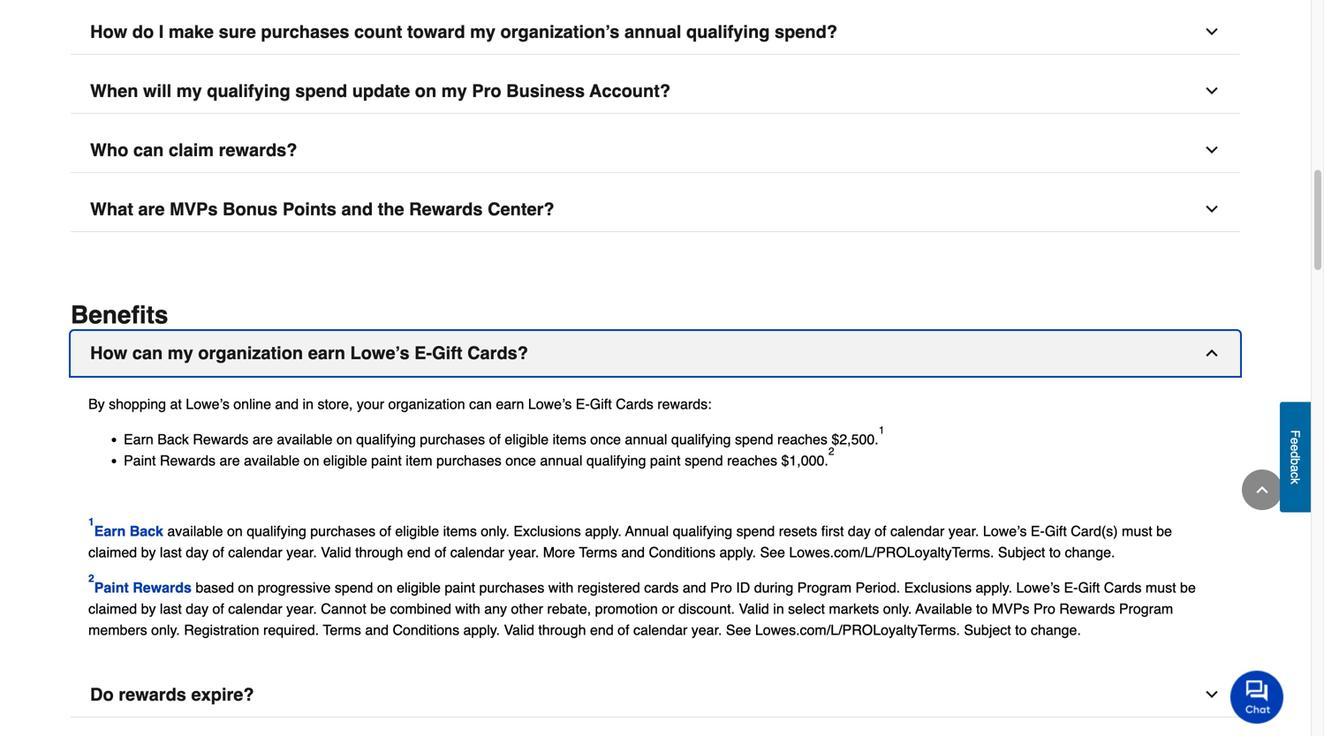 Task type: vqa. For each thing, say whether or not it's contained in the screenshot.
Cards to the bottom
yes



Task type: locate. For each thing, give the bounding box(es) containing it.
rewards down at
[[160, 453, 216, 469]]

2 how from the top
[[90, 343, 127, 364]]

year. up progressive
[[286, 545, 317, 561]]

must inside based on progressive spend on eligible paint purchases with registered cards and pro id during program period. exclusions apply. lowe's e-gift cards must be claimed by last day of calendar year. cannot be combined with any other rebate, promotion or discount. valid in select markets only. available to mvps pro rewards program members only. registration required. terms and conditions apply. valid through end of calendar year. see lowes.com/l/proloyaltyterms. subject to change.
[[1146, 580, 1176, 596]]

e up d
[[1289, 438, 1303, 445]]

qualifying inside how do i make sure purchases count toward my organization's annual qualifying spend? button
[[686, 22, 770, 42]]

paint down the rewards:
[[650, 453, 681, 469]]

0 horizontal spatial end
[[407, 545, 431, 561]]

2 horizontal spatial paint
[[650, 453, 681, 469]]

claimed down "1 earn back"
[[88, 545, 137, 561]]

earn down shopping
[[124, 432, 154, 448]]

conditions inside based on progressive spend on eligible paint purchases with registered cards and pro id during program period. exclusions apply. lowe's e-gift cards must be claimed by last day of calendar year. cannot be combined with any other rebate, promotion or discount. valid in select markets only. available to mvps pro rewards program members only. registration required. terms and conditions apply. valid through end of calendar year. see lowes.com/l/proloyaltyterms. subject to change.
[[393, 622, 459, 639]]

2 vertical spatial to
[[1015, 622, 1027, 639]]

must for card(s)
[[1122, 523, 1153, 540]]

day inside based on progressive spend on eligible paint purchases with registered cards and pro id during program period. exclusions apply. lowe's e-gift cards must be claimed by last day of calendar year. cannot be combined with any other rebate, promotion or discount. valid in select markets only. available to mvps pro rewards program members only. registration required. terms and conditions apply. valid through end of calendar year. see lowes.com/l/proloyaltyterms. subject to change.
[[186, 601, 209, 618]]

0 vertical spatial pro
[[472, 81, 501, 101]]

1 vertical spatial can
[[132, 343, 163, 364]]

business
[[506, 81, 585, 101]]

reaches up $1,000.
[[777, 432, 828, 448]]

0 vertical spatial annual
[[625, 22, 682, 42]]

claim
[[169, 140, 214, 160]]

in
[[303, 396, 314, 413], [773, 601, 784, 618]]

organization right your
[[388, 396, 465, 413]]

how left the do
[[90, 22, 127, 42]]

available up based
[[167, 523, 223, 540]]

by for rewards
[[141, 601, 156, 618]]

in down during
[[773, 601, 784, 618]]

through
[[355, 545, 403, 561], [538, 622, 586, 639]]

subject inside based on progressive spend on eligible paint purchases with registered cards and pro id during program period. exclusions apply. lowe's e-gift cards must be claimed by last day of calendar year. cannot be combined with any other rebate, promotion or discount. valid in select markets only. available to mvps pro rewards program members only. registration required. terms and conditions apply. valid through end of calendar year. see lowes.com/l/proloyaltyterms. subject to change.
[[964, 622, 1011, 639]]

cards
[[616, 396, 654, 413], [1104, 580, 1142, 596]]

year. up available
[[949, 523, 979, 540]]

0 horizontal spatial terms
[[323, 622, 361, 639]]

gift left cards?
[[432, 343, 463, 364]]

claimed inside available on qualifying purchases of eligible items only. exclusions apply. annual qualifying spend resets first day of calendar year. lowe's e-gift card(s) must be claimed by last day of calendar year. valid through end of calendar year. more terms and conditions apply. see lowes.com/l/proloyaltyterms. subject to change.
[[88, 545, 137, 561]]

do
[[132, 22, 154, 42]]

with left any
[[455, 601, 480, 618]]

1 vertical spatial earn
[[496, 396, 524, 413]]

be for based on progressive spend on eligible paint purchases with registered cards and pro id during program period. exclusions apply. lowe's e-gift cards must be claimed by last day of calendar year. cannot be combined with any other rebate, promotion or discount. valid in select markets only. available to mvps pro rewards program members only. registration required. terms and conditions apply. valid through end of calendar year. see lowes.com/l/proloyaltyterms. subject to change.
[[1180, 580, 1196, 596]]

paint up members
[[94, 580, 129, 596]]

my right will
[[176, 81, 202, 101]]

through inside available on qualifying purchases of eligible items only. exclusions apply. annual qualifying spend resets first day of calendar year. lowe's e-gift card(s) must be claimed by last day of calendar year. valid through end of calendar year. more terms and conditions apply. see lowes.com/l/proloyaltyterms. subject to change.
[[355, 545, 403, 561]]

organization up online
[[198, 343, 303, 364]]

and inside what are mvps bonus points and the rewards center? button
[[341, 199, 373, 220]]

how can my organization earn lowe's e-gift cards?
[[90, 343, 528, 364]]

e- up by shopping at lowe's online and in store, your organization can earn lowe's e-gift cards rewards:
[[414, 343, 432, 364]]

chevron down image
[[1203, 23, 1221, 41], [1203, 82, 1221, 100], [1203, 141, 1221, 159], [1203, 686, 1221, 704]]

4 chevron down image from the top
[[1203, 686, 1221, 704]]

1 vertical spatial cards
[[1104, 580, 1142, 596]]

1 vertical spatial reaches
[[727, 453, 777, 469]]

e- left the "card(s)"
[[1031, 523, 1045, 540]]

2 claimed from the top
[[88, 601, 137, 618]]

0 horizontal spatial only.
[[151, 622, 180, 639]]

see down resets
[[760, 545, 785, 561]]

calendar
[[890, 523, 945, 540], [228, 545, 282, 561], [450, 545, 505, 561], [228, 601, 282, 618], [633, 622, 688, 639]]

change.
[[1065, 545, 1115, 561], [1031, 622, 1081, 639]]

e- down the "card(s)"
[[1064, 580, 1078, 596]]

0 horizontal spatial pro
[[472, 81, 501, 101]]

0 horizontal spatial be
[[370, 601, 386, 618]]

and inside available on qualifying purchases of eligible items only. exclusions apply. annual qualifying spend resets first day of calendar year. lowe's e-gift card(s) must be claimed by last day of calendar year. valid through end of calendar year. more terms and conditions apply. see lowes.com/l/proloyaltyterms. subject to change.
[[621, 545, 645, 561]]

0 vertical spatial back
[[157, 432, 189, 448]]

lowes.com/l/proloyaltyterms. down markets
[[755, 622, 960, 639]]

lowe's
[[350, 343, 410, 364], [186, 396, 230, 413], [528, 396, 572, 413], [983, 523, 1027, 540], [1016, 580, 1060, 596]]

1 vertical spatial change.
[[1031, 622, 1081, 639]]

rewards
[[119, 685, 186, 705]]

1 vertical spatial through
[[538, 622, 586, 639]]

chevron down image for do rewards expire?
[[1203, 686, 1221, 704]]

calendar up progressive
[[228, 545, 282, 561]]

1 vertical spatial annual
[[625, 432, 667, 448]]

1 vertical spatial by
[[141, 601, 156, 618]]

0 horizontal spatial earn
[[308, 343, 345, 364]]

1 horizontal spatial 1
[[879, 425, 885, 437]]

1 horizontal spatial 2
[[829, 446, 834, 458]]

can for my
[[132, 343, 163, 364]]

gift down the "card(s)"
[[1078, 580, 1100, 596]]

spend inside the paint rewards are available on eligible paint item purchases once annual qualifying paint spend reaches $1,000. 2
[[685, 453, 723, 469]]

rewards inside the paint rewards are available on eligible paint item purchases once annual qualifying paint spend reaches $1,000. 2
[[160, 453, 216, 469]]

claimed for earn
[[88, 545, 137, 561]]

i
[[159, 22, 164, 42]]

1 horizontal spatial terms
[[579, 545, 617, 561]]

annual inside button
[[625, 22, 682, 42]]

purchases inside the paint rewards are available on eligible paint item purchases once annual qualifying paint spend reaches $1,000. 2
[[436, 453, 502, 469]]

paint down shopping
[[124, 453, 156, 469]]

by down 2 paint rewards
[[141, 601, 156, 618]]

0 vertical spatial mvps
[[170, 199, 218, 220]]

available inside the paint rewards are available on eligible paint item purchases once annual qualifying paint spend reaches $1,000. 2
[[244, 453, 300, 469]]

1 horizontal spatial exclusions
[[904, 580, 972, 596]]

1 vertical spatial pro
[[710, 580, 732, 596]]

annual down the rewards:
[[625, 432, 667, 448]]

to inside available on qualifying purchases of eligible items only. exclusions apply. annual qualifying spend resets first day of calendar year. lowe's e-gift card(s) must be claimed by last day of calendar year. valid through end of calendar year. more terms and conditions apply. see lowes.com/l/proloyaltyterms. subject to change.
[[1049, 545, 1061, 561]]

1 last from the top
[[160, 545, 182, 561]]

available
[[277, 432, 333, 448], [244, 453, 300, 469], [167, 523, 223, 540]]

qualifying down the rewards:
[[671, 432, 731, 448]]

on inside the paint rewards are available on eligible paint item purchases once annual qualifying paint spend reaches $1,000. 2
[[304, 453, 319, 469]]

purchases down earn back rewards are available on qualifying purchases of eligible items once annual qualifying spend reaches $2,500. 1
[[436, 453, 502, 469]]

1 vertical spatial lowes.com/l/proloyaltyterms.
[[755, 622, 960, 639]]

first
[[821, 523, 844, 540]]

purchases up item
[[420, 432, 485, 448]]

0 vertical spatial paint
[[124, 453, 156, 469]]

0 vertical spatial see
[[760, 545, 785, 561]]

paint up combined
[[445, 580, 475, 596]]

qualifying up annual on the bottom of page
[[587, 453, 646, 469]]

on
[[415, 81, 437, 101], [337, 432, 352, 448], [304, 453, 319, 469], [227, 523, 243, 540], [238, 580, 254, 596], [377, 580, 393, 596]]

2 horizontal spatial valid
[[739, 601, 769, 618]]

how down benefits
[[90, 343, 127, 364]]

exclusions up available
[[904, 580, 972, 596]]

change. inside available on qualifying purchases of eligible items only. exclusions apply. annual qualifying spend resets first day of calendar year. lowe's e-gift card(s) must be claimed by last day of calendar year. valid through end of calendar year. more terms and conditions apply. see lowes.com/l/proloyaltyterms. subject to change.
[[1065, 545, 1115, 561]]

combined
[[390, 601, 451, 618]]

2 vertical spatial day
[[186, 601, 209, 618]]

once
[[590, 432, 621, 448], [506, 453, 536, 469]]

qualifying
[[686, 22, 770, 42], [207, 81, 290, 101], [356, 432, 416, 448], [671, 432, 731, 448], [587, 453, 646, 469], [247, 523, 306, 540], [673, 523, 733, 540]]

1 vertical spatial back
[[130, 523, 163, 540]]

sure
[[219, 22, 256, 42]]

0 vertical spatial are
[[138, 199, 165, 220]]

are inside what are mvps bonus points and the rewards center? button
[[138, 199, 165, 220]]

last down 2 paint rewards
[[160, 601, 182, 618]]

annual up when will my qualifying spend update on my pro business account? button
[[625, 22, 682, 42]]

can for claim
[[133, 140, 164, 160]]

reaches inside the paint rewards are available on eligible paint item purchases once annual qualifying paint spend reaches $1,000. 2
[[727, 453, 777, 469]]

exclusions up more
[[514, 523, 581, 540]]

cards left the rewards:
[[616, 396, 654, 413]]

your
[[357, 396, 384, 413]]

earn
[[308, 343, 345, 364], [496, 396, 524, 413]]

1 inside "1 earn back"
[[88, 517, 94, 529]]

calendar down the or
[[633, 622, 688, 639]]

reaches inside earn back rewards are available on qualifying purchases of eligible items once annual qualifying spend reaches $2,500. 1
[[777, 432, 828, 448]]

lowe's inside based on progressive spend on eligible paint purchases with registered cards and pro id during program period. exclusions apply. lowe's e-gift cards must be claimed by last day of calendar year. cannot be combined with any other rebate, promotion or discount. valid in select markets only. available to mvps pro rewards program members only. registration required. terms and conditions apply. valid through end of calendar year. see lowes.com/l/proloyaltyterms. subject to change.
[[1016, 580, 1060, 596]]

gift down how can my organization earn lowe's e-gift cards? button
[[590, 396, 612, 413]]

0 horizontal spatial valid
[[321, 545, 351, 561]]

3 chevron down image from the top
[[1203, 141, 1221, 159]]

0 vertical spatial terms
[[579, 545, 617, 561]]

paint inside the paint rewards are available on eligible paint item purchases once annual qualifying paint spend reaches $1,000. 2
[[124, 453, 156, 469]]

mvps left bonus
[[170, 199, 218, 220]]

when
[[90, 81, 138, 101]]

1 vertical spatial 2
[[88, 573, 94, 585]]

1 horizontal spatial in
[[773, 601, 784, 618]]

0 vertical spatial available
[[277, 432, 333, 448]]

item
[[406, 453, 432, 469]]

1 vertical spatial day
[[186, 545, 209, 561]]

1 vertical spatial last
[[160, 601, 182, 618]]

lowes.com/l/proloyaltyterms. up the period.
[[789, 545, 994, 561]]

by up 2 paint rewards
[[141, 545, 156, 561]]

purchases up progressive
[[310, 523, 376, 540]]

e up b
[[1289, 445, 1303, 452]]

paint inside based on progressive spend on eligible paint purchases with registered cards and pro id during program period. exclusions apply. lowe's e-gift cards must be claimed by last day of calendar year. cannot be combined with any other rebate, promotion or discount. valid in select markets only. available to mvps pro rewards program members only. registration required. terms and conditions apply. valid through end of calendar year. see lowes.com/l/proloyaltyterms. subject to change.
[[445, 580, 475, 596]]

end up combined
[[407, 545, 431, 561]]

2 by from the top
[[141, 601, 156, 618]]

only. inside available on qualifying purchases of eligible items only. exclusions apply. annual qualifying spend resets first day of calendar year. lowe's e-gift card(s) must be claimed by last day of calendar year. valid through end of calendar year. more terms and conditions apply. see lowes.com/l/proloyaltyterms. subject to change.
[[481, 523, 510, 540]]

items
[[553, 432, 586, 448], [443, 523, 477, 540]]

e
[[1289, 438, 1303, 445], [1289, 445, 1303, 452]]

day for based on progressive spend on eligible paint purchases with registered cards and pro id during program period. exclusions apply. lowe's e-gift cards must be claimed by last day of calendar year. cannot be combined with any other rebate, promotion or discount. valid in select markets only. available to mvps pro rewards program members only. registration required. terms and conditions apply. valid through end of calendar year. see lowes.com/l/proloyaltyterms. subject to change.
[[186, 601, 209, 618]]

1 horizontal spatial are
[[220, 453, 240, 469]]

1 horizontal spatial once
[[590, 432, 621, 448]]

available
[[916, 601, 972, 618]]

paint for purchases
[[371, 453, 402, 469]]

subject
[[998, 545, 1045, 561], [964, 622, 1011, 639]]

qualifying left spend?
[[686, 22, 770, 42]]

in left the store,
[[303, 396, 314, 413]]

day
[[848, 523, 871, 540], [186, 545, 209, 561], [186, 601, 209, 618]]

1 horizontal spatial items
[[553, 432, 586, 448]]

2 last from the top
[[160, 601, 182, 618]]

see down discount.
[[726, 622, 751, 639]]

0 vertical spatial only.
[[481, 523, 510, 540]]

0 horizontal spatial in
[[303, 396, 314, 413]]

exclusions
[[514, 523, 581, 540], [904, 580, 972, 596]]

1 horizontal spatial cards
[[1104, 580, 1142, 596]]

of
[[489, 432, 501, 448], [379, 523, 391, 540], [875, 523, 887, 540], [212, 545, 224, 561], [435, 545, 446, 561], [212, 601, 224, 618], [618, 622, 629, 639]]

can right who
[[133, 140, 164, 160]]

of inside earn back rewards are available on qualifying purchases of eligible items once annual qualifying spend reaches $2,500. 1
[[489, 432, 501, 448]]

claimed inside based on progressive spend on eligible paint purchases with registered cards and pro id during program period. exclusions apply. lowe's e-gift cards must be claimed by last day of calendar year. cannot be combined with any other rebate, promotion or discount. valid in select markets only. available to mvps pro rewards program members only. registration required. terms and conditions apply. valid through end of calendar year. see lowes.com/l/proloyaltyterms. subject to change.
[[88, 601, 137, 618]]

1 horizontal spatial with
[[548, 580, 574, 596]]

how do i make sure purchases count toward my organization's annual qualifying spend? button
[[71, 10, 1240, 55]]

with up rebate,
[[548, 580, 574, 596]]

0 vertical spatial items
[[553, 432, 586, 448]]

1 vertical spatial 1
[[88, 517, 94, 529]]

by
[[141, 545, 156, 561], [141, 601, 156, 618]]

how do i make sure purchases count toward my organization's annual qualifying spend?
[[90, 22, 838, 42]]

0 vertical spatial change.
[[1065, 545, 1115, 561]]

mvps right available
[[992, 601, 1030, 618]]

must inside available on qualifying purchases of eligible items only. exclusions apply. annual qualifying spend resets first day of calendar year. lowe's e-gift card(s) must be claimed by last day of calendar year. valid through end of calendar year. more terms and conditions apply. see lowes.com/l/proloyaltyterms. subject to change.
[[1122, 523, 1153, 540]]

0 horizontal spatial once
[[506, 453, 536, 469]]

0 horizontal spatial 1
[[88, 517, 94, 529]]

c
[[1289, 472, 1303, 478]]

eligible inside earn back rewards are available on qualifying purchases of eligible items once annual qualifying spend reaches $2,500. 1
[[505, 432, 549, 448]]

available inside earn back rewards are available on qualifying purchases of eligible items once annual qualifying spend reaches $2,500. 1
[[277, 432, 333, 448]]

valid down id
[[739, 601, 769, 618]]

0 horizontal spatial cards
[[616, 396, 654, 413]]

eligible inside the paint rewards are available on eligible paint item purchases once annual qualifying paint spend reaches $1,000. 2
[[323, 453, 367, 469]]

pro
[[472, 81, 501, 101], [710, 580, 732, 596], [1034, 601, 1056, 618]]

through down rebate,
[[538, 622, 586, 639]]

0 vertical spatial exclusions
[[514, 523, 581, 540]]

0 vertical spatial through
[[355, 545, 403, 561]]

when will my qualifying spend update on my pro business account?
[[90, 81, 671, 101]]

rewards down online
[[193, 432, 249, 448]]

lowe's inside available on qualifying purchases of eligible items only. exclusions apply. annual qualifying spend resets first day of calendar year. lowe's e-gift card(s) must be claimed by last day of calendar year. valid through end of calendar year. more terms and conditions apply. see lowes.com/l/proloyaltyterms. subject to change.
[[983, 523, 1027, 540]]

cards down the "card(s)"
[[1104, 580, 1142, 596]]

rewards?
[[219, 140, 297, 160]]

account?
[[589, 81, 671, 101]]

only. down the paint rewards are available on eligible paint item purchases once annual qualifying paint spend reaches $1,000. 2
[[481, 523, 510, 540]]

can down benefits
[[132, 343, 163, 364]]

change. inside based on progressive spend on eligible paint purchases with registered cards and pro id during program period. exclusions apply. lowe's e-gift cards must be claimed by last day of calendar year. cannot be combined with any other rebate, promotion or discount. valid in select markets only. available to mvps pro rewards program members only. registration required. terms and conditions apply. valid through end of calendar year. see lowes.com/l/proloyaltyterms. subject to change.
[[1031, 622, 1081, 639]]

other
[[511, 601, 543, 618]]

e-
[[414, 343, 432, 364], [576, 396, 590, 413], [1031, 523, 1045, 540], [1064, 580, 1078, 596]]

last inside based on progressive spend on eligible paint purchases with registered cards and pro id during program period. exclusions apply. lowe's e-gift cards must be claimed by last day of calendar year. cannot be combined with any other rebate, promotion or discount. valid in select markets only. available to mvps pro rewards program members only. registration required. terms and conditions apply. valid through end of calendar year. see lowes.com/l/proloyaltyterms. subject to change.
[[160, 601, 182, 618]]

valid down other
[[504, 622, 534, 639]]

period.
[[856, 580, 900, 596]]

terms inside available on qualifying purchases of eligible items only. exclusions apply. annual qualifying spend resets first day of calendar year. lowe's e-gift card(s) must be claimed by last day of calendar year. valid through end of calendar year. more terms and conditions apply. see lowes.com/l/proloyaltyterms. subject to change.
[[579, 545, 617, 561]]

0 horizontal spatial 2
[[88, 573, 94, 585]]

reaches left $1,000.
[[727, 453, 777, 469]]

0 vertical spatial earn
[[124, 432, 154, 448]]

any
[[484, 601, 507, 618]]

0 vertical spatial once
[[590, 432, 621, 448]]

0 horizontal spatial see
[[726, 622, 751, 639]]

1 claimed from the top
[[88, 545, 137, 561]]

rewards
[[409, 199, 483, 220], [193, 432, 249, 448], [160, 453, 216, 469], [133, 580, 192, 596], [1060, 601, 1115, 618]]

can
[[133, 140, 164, 160], [132, 343, 163, 364], [469, 396, 492, 413]]

promotion
[[595, 601, 658, 618]]

0 horizontal spatial mvps
[[170, 199, 218, 220]]

store,
[[318, 396, 353, 413]]

back down at
[[157, 432, 189, 448]]

0 vertical spatial end
[[407, 545, 431, 561]]

program
[[797, 580, 852, 596], [1119, 601, 1173, 618]]

conditions up 'cards'
[[649, 545, 716, 561]]

1 vertical spatial earn
[[94, 523, 126, 540]]

gift
[[432, 343, 463, 364], [590, 396, 612, 413], [1045, 523, 1067, 540], [1078, 580, 1100, 596]]

1 horizontal spatial organization
[[388, 396, 465, 413]]

end down promotion
[[590, 622, 614, 639]]

available down online
[[244, 453, 300, 469]]

terms down cannot
[[323, 622, 361, 639]]

once inside earn back rewards are available on qualifying purchases of eligible items once annual qualifying spend reaches $2,500. 1
[[590, 432, 621, 448]]

eligible inside based on progressive spend on eligible paint purchases with registered cards and pro id during program period. exclusions apply. lowe's e-gift cards must be claimed by last day of calendar year. cannot be combined with any other rebate, promotion or discount. valid in select markets only. available to mvps pro rewards program members only. registration required. terms and conditions apply. valid through end of calendar year. see lowes.com/l/proloyaltyterms. subject to change.
[[397, 580, 441, 596]]

and left the the
[[341, 199, 373, 220]]

spend?
[[775, 22, 838, 42]]

1 horizontal spatial see
[[760, 545, 785, 561]]

lowes.com/l/proloyaltyterms. inside available on qualifying purchases of eligible items only. exclusions apply. annual qualifying spend resets first day of calendar year. lowe's e-gift card(s) must be claimed by last day of calendar year. valid through end of calendar year. more terms and conditions apply. see lowes.com/l/proloyaltyterms. subject to change.
[[789, 545, 994, 561]]

cards inside based on progressive spend on eligible paint purchases with registered cards and pro id during program period. exclusions apply. lowe's e-gift cards must be claimed by last day of calendar year. cannot be combined with any other rebate, promotion or discount. valid in select markets only. available to mvps pro rewards program members only. registration required. terms and conditions apply. valid through end of calendar year. see lowes.com/l/proloyaltyterms. subject to change.
[[1104, 580, 1142, 596]]

2 vertical spatial valid
[[504, 622, 534, 639]]

only. down the period.
[[883, 601, 912, 618]]

discount.
[[678, 601, 735, 618]]

claimed for paint
[[88, 601, 137, 618]]

gift left the "card(s)"
[[1045, 523, 1067, 540]]

and right online
[[275, 396, 299, 413]]

day down based
[[186, 601, 209, 618]]

1 vertical spatial once
[[506, 453, 536, 469]]

only.
[[481, 523, 510, 540], [883, 601, 912, 618], [151, 622, 180, 639]]

lowe's inside how can my organization earn lowe's e-gift cards? button
[[350, 343, 410, 364]]

chevron up image
[[1203, 345, 1221, 362]]

0 vertical spatial valid
[[321, 545, 351, 561]]

0 vertical spatial subject
[[998, 545, 1045, 561]]

2 horizontal spatial be
[[1180, 580, 1196, 596]]

2 chevron down image from the top
[[1203, 82, 1221, 100]]

1 chevron down image from the top
[[1203, 23, 1221, 41]]

conditions
[[649, 545, 716, 561], [393, 622, 459, 639]]

chevron down image inside the do rewards expire? button
[[1203, 686, 1221, 704]]

eligible for item
[[323, 453, 367, 469]]

annual down earn back rewards are available on qualifying purchases of eligible items once annual qualifying spend reaches $2,500. 1
[[540, 453, 583, 469]]

rewards inside 2 paint rewards
[[133, 580, 192, 596]]

available down the store,
[[277, 432, 333, 448]]

2 up members
[[88, 573, 94, 585]]

terms up the registered
[[579, 545, 617, 561]]

1 vertical spatial valid
[[739, 601, 769, 618]]

progressive
[[258, 580, 331, 596]]

1 horizontal spatial end
[[590, 622, 614, 639]]

chevron down image inside who can claim rewards? button
[[1203, 141, 1221, 159]]

1 vertical spatial subject
[[964, 622, 1011, 639]]

markets
[[829, 601, 879, 618]]

scroll to top element
[[1242, 470, 1283, 511]]

be inside available on qualifying purchases of eligible items only. exclusions apply. annual qualifying spend resets first day of calendar year. lowe's e-gift card(s) must be claimed by last day of calendar year. valid through end of calendar year. more terms and conditions apply. see lowes.com/l/proloyaltyterms. subject to change.
[[1157, 523, 1172, 540]]

1 horizontal spatial be
[[1157, 523, 1172, 540]]

calendar up registration
[[228, 601, 282, 618]]

toward
[[407, 22, 465, 42]]

last for paint rewards
[[160, 601, 182, 618]]

valid up progressive
[[321, 545, 351, 561]]

and down cannot
[[365, 622, 389, 639]]

purchases inside available on qualifying purchases of eligible items only. exclusions apply. annual qualifying spend resets first day of calendar year. lowe's e-gift card(s) must be claimed by last day of calendar year. valid through end of calendar year. more terms and conditions apply. see lowes.com/l/proloyaltyterms. subject to change.
[[310, 523, 376, 540]]

by inside based on progressive spend on eligible paint purchases with registered cards and pro id during program period. exclusions apply. lowe's e-gift cards must be claimed by last day of calendar year. cannot be combined with any other rebate, promotion or discount. valid in select markets only. available to mvps pro rewards program members only. registration required. terms and conditions apply. valid through end of calendar year. see lowes.com/l/proloyaltyterms. subject to change.
[[141, 601, 156, 618]]

0 vertical spatial organization
[[198, 343, 303, 364]]

2 vertical spatial annual
[[540, 453, 583, 469]]

0 vertical spatial must
[[1122, 523, 1153, 540]]

by for back
[[141, 545, 156, 561]]

do rewards expire? button
[[71, 673, 1240, 718]]

back up 2 paint rewards
[[130, 523, 163, 540]]

annual for organization's
[[625, 22, 682, 42]]

rewards inside button
[[409, 199, 483, 220]]

0 vertical spatial how
[[90, 22, 127, 42]]

claimed up members
[[88, 601, 137, 618]]

2 up the first
[[829, 446, 834, 458]]

qualifying up rewards?
[[207, 81, 290, 101]]

last inside available on qualifying purchases of eligible items only. exclusions apply. annual qualifying spend resets first day of calendar year. lowe's e-gift card(s) must be claimed by last day of calendar year. valid through end of calendar year. more terms and conditions apply. see lowes.com/l/proloyaltyterms. subject to change.
[[160, 545, 182, 561]]

1 by from the top
[[141, 545, 156, 561]]

0 vertical spatial by
[[141, 545, 156, 561]]

earn inside button
[[308, 343, 345, 364]]

rewards left based
[[133, 580, 192, 596]]

mvps
[[170, 199, 218, 220], [992, 601, 1030, 618]]

spend inside based on progressive spend on eligible paint purchases with registered cards and pro id during program period. exclusions apply. lowe's e-gift cards must be claimed by last day of calendar year. cannot be combined with any other rebate, promotion or discount. valid in select markets only. available to mvps pro rewards program members only. registration required. terms and conditions apply. valid through end of calendar year. see lowes.com/l/proloyaltyterms. subject to change.
[[335, 580, 373, 596]]

2 horizontal spatial only.
[[883, 601, 912, 618]]

0 vertical spatial earn
[[308, 343, 345, 364]]

are inside the paint rewards are available on eligible paint item purchases once annual qualifying paint spend reaches $1,000. 2
[[220, 453, 240, 469]]

1 horizontal spatial through
[[538, 622, 586, 639]]

earn up earn back rewards are available on qualifying purchases of eligible items once annual qualifying spend reaches $2,500. 1
[[496, 396, 524, 413]]

0 horizontal spatial are
[[138, 199, 165, 220]]

purchases right sure
[[261, 22, 349, 42]]

bonus
[[223, 199, 278, 220]]

0 vertical spatial to
[[1049, 545, 1061, 561]]

1 vertical spatial in
[[773, 601, 784, 618]]

purchases
[[261, 22, 349, 42], [420, 432, 485, 448], [436, 453, 502, 469], [310, 523, 376, 540], [479, 580, 544, 596]]

e- inside available on qualifying purchases of eligible items only. exclusions apply. annual qualifying spend resets first day of calendar year. lowe's e-gift card(s) must be claimed by last day of calendar year. valid through end of calendar year. more terms and conditions apply. see lowes.com/l/proloyaltyterms. subject to change.
[[1031, 523, 1045, 540]]

through up cannot
[[355, 545, 403, 561]]

1 vertical spatial items
[[443, 523, 477, 540]]

conditions down combined
[[393, 622, 459, 639]]

on inside available on qualifying purchases of eligible items only. exclusions apply. annual qualifying spend resets first day of calendar year. lowe's e-gift card(s) must be claimed by last day of calendar year. valid through end of calendar year. more terms and conditions apply. see lowes.com/l/proloyaltyterms. subject to change.
[[227, 523, 243, 540]]

1 how from the top
[[90, 22, 127, 42]]

do
[[90, 685, 114, 705]]

and down annual on the bottom of page
[[621, 545, 645, 561]]

reaches
[[777, 432, 828, 448], [727, 453, 777, 469]]

are
[[138, 199, 165, 220], [253, 432, 273, 448], [220, 453, 240, 469]]

annual inside the paint rewards are available on eligible paint item purchases once annual qualifying paint spend reaches $1,000. 2
[[540, 453, 583, 469]]

0 horizontal spatial to
[[976, 601, 988, 618]]

0 vertical spatial 2
[[829, 446, 834, 458]]

paint left item
[[371, 453, 402, 469]]

1 vertical spatial see
[[726, 622, 751, 639]]

f
[[1289, 430, 1303, 438]]

claimed
[[88, 545, 137, 561], [88, 601, 137, 618]]

cannot
[[321, 601, 367, 618]]

0 vertical spatial last
[[160, 545, 182, 561]]

eligible inside available on qualifying purchases of eligible items only. exclusions apply. annual qualifying spend resets first day of calendar year. lowe's e-gift card(s) must be claimed by last day of calendar year. valid through end of calendar year. more terms and conditions apply. see lowes.com/l/proloyaltyterms. subject to change.
[[395, 523, 439, 540]]

day right the first
[[848, 523, 871, 540]]

paint for with
[[445, 580, 475, 596]]

1 vertical spatial with
[[455, 601, 480, 618]]

earn back rewards are available on qualifying purchases of eligible items once annual qualifying spend reaches $2,500. 1
[[124, 425, 885, 448]]

more
[[543, 545, 575, 561]]

registered
[[577, 580, 640, 596]]

only. right members
[[151, 622, 180, 639]]

0 horizontal spatial items
[[443, 523, 477, 540]]

1 vertical spatial to
[[976, 601, 988, 618]]

online
[[233, 396, 271, 413]]

count
[[354, 22, 402, 42]]

paint
[[371, 453, 402, 469], [650, 453, 681, 469], [445, 580, 475, 596]]

earn
[[124, 432, 154, 448], [94, 523, 126, 540]]

last up 2 paint rewards
[[160, 545, 182, 561]]

earn up the store,
[[308, 343, 345, 364]]

1
[[879, 425, 885, 437], [88, 517, 94, 529]]

1 horizontal spatial only.
[[481, 523, 510, 540]]

valid
[[321, 545, 351, 561], [739, 601, 769, 618], [504, 622, 534, 639]]



Task type: describe. For each thing, give the bounding box(es) containing it.
rewards:
[[658, 396, 712, 413]]

1 vertical spatial only.
[[883, 601, 912, 618]]

2 e from the top
[[1289, 445, 1303, 452]]

$2,500.
[[832, 432, 879, 448]]

1 vertical spatial organization
[[388, 396, 465, 413]]

2 vertical spatial only.
[[151, 622, 180, 639]]

annual for once
[[540, 453, 583, 469]]

by shopping at lowe's online and in store, your organization can earn lowe's e-gift cards rewards:
[[88, 396, 712, 413]]

through inside based on progressive spend on eligible paint purchases with registered cards and pro id during program period. exclusions apply. lowe's e-gift cards must be claimed by last day of calendar year. cannot be combined with any other rebate, promotion or discount. valid in select markets only. available to mvps pro rewards program members only. registration required. terms and conditions apply. valid through end of calendar year. see lowes.com/l/proloyaltyterms. subject to change.
[[538, 622, 586, 639]]

chat invite button image
[[1231, 671, 1285, 725]]

make
[[169, 22, 214, 42]]

mvps inside based on progressive spend on eligible paint purchases with registered cards and pro id during program period. exclusions apply. lowe's e-gift cards must be claimed by last day of calendar year. cannot be combined with any other rebate, promotion or discount. valid in select markets only. available to mvps pro rewards program members only. registration required. terms and conditions apply. valid through end of calendar year. see lowes.com/l/proloyaltyterms. subject to change.
[[992, 601, 1030, 618]]

subject inside available on qualifying purchases of eligible items only. exclusions apply. annual qualifying spend resets first day of calendar year. lowe's e-gift card(s) must be claimed by last day of calendar year. valid through end of calendar year. more terms and conditions apply. see lowes.com/l/proloyaltyterms. subject to change.
[[998, 545, 1045, 561]]

exclusions inside available on qualifying purchases of eligible items only. exclusions apply. annual qualifying spend resets first day of calendar year. lowe's e-gift card(s) must be claimed by last day of calendar year. valid through end of calendar year. more terms and conditions apply. see lowes.com/l/proloyaltyterms. subject to change.
[[514, 523, 581, 540]]

back inside "1 earn back"
[[130, 523, 163, 540]]

earn inside earn back rewards are available on qualifying purchases of eligible items once annual qualifying spend reaches $2,500. 1
[[124, 432, 154, 448]]

required.
[[263, 622, 319, 639]]

spend inside available on qualifying purchases of eligible items only. exclusions apply. annual qualifying spend resets first day of calendar year. lowe's e-gift card(s) must be claimed by last day of calendar year. valid through end of calendar year. more terms and conditions apply. see lowes.com/l/proloyaltyterms. subject to change.
[[736, 523, 775, 540]]

paint inside 2 paint rewards
[[94, 580, 129, 596]]

eligible for purchases
[[397, 580, 441, 596]]

based on progressive spend on eligible paint purchases with registered cards and pro id during program period. exclusions apply. lowe's e-gift cards must be claimed by last day of calendar year. cannot be combined with any other rebate, promotion or discount. valid in select markets only. available to mvps pro rewards program members only. registration required. terms and conditions apply. valid through end of calendar year. see lowes.com/l/proloyaltyterms. subject to change.
[[88, 580, 1196, 639]]

2 vertical spatial be
[[370, 601, 386, 618]]

chevron down image for how do i make sure purchases count toward my organization's annual qualifying spend?
[[1203, 23, 1221, 41]]

resets
[[779, 523, 817, 540]]

expire?
[[191, 685, 254, 705]]

exclusions inside based on progressive spend on eligible paint purchases with registered cards and pro id during program period. exclusions apply. lowe's e-gift cards must be claimed by last day of calendar year. cannot be combined with any other rebate, promotion or discount. valid in select markets only. available to mvps pro rewards program members only. registration required. terms and conditions apply. valid through end of calendar year. see lowes.com/l/proloyaltyterms. subject to change.
[[904, 580, 972, 596]]

gift inside based on progressive spend on eligible paint purchases with registered cards and pro id during program period. exclusions apply. lowe's e-gift cards must be claimed by last day of calendar year. cannot be combined with any other rebate, promotion or discount. valid in select markets only. available to mvps pro rewards program members only. registration required. terms and conditions apply. valid through end of calendar year. see lowes.com/l/proloyaltyterms. subject to change.
[[1078, 580, 1100, 596]]

2 vertical spatial can
[[469, 396, 492, 413]]

mvps inside button
[[170, 199, 218, 220]]

center?
[[488, 199, 554, 220]]

gift inside available on qualifying purchases of eligible items only. exclusions apply. annual qualifying spend resets first day of calendar year. lowe's e-gift card(s) must be claimed by last day of calendar year. valid through end of calendar year. more terms and conditions apply. see lowes.com/l/proloyaltyterms. subject to change.
[[1045, 523, 1067, 540]]

e- up earn back rewards are available on qualifying purchases of eligible items once annual qualifying spend reaches $2,500. 1
[[576, 396, 590, 413]]

1 earn back
[[88, 517, 163, 540]]

do rewards expire?
[[90, 685, 254, 705]]

in inside based on progressive spend on eligible paint purchases with registered cards and pro id during program period. exclusions apply. lowe's e-gift cards must be claimed by last day of calendar year. cannot be combined with any other rebate, promotion or discount. valid in select markets only. available to mvps pro rewards program members only. registration required. terms and conditions apply. valid through end of calendar year. see lowes.com/l/proloyaltyterms. subject to change.
[[773, 601, 784, 618]]

annual inside earn back rewards are available on qualifying purchases of eligible items once annual qualifying spend reaches $2,500. 1
[[625, 432, 667, 448]]

when will my qualifying spend update on my pro business account? button
[[71, 69, 1240, 114]]

what
[[90, 199, 133, 220]]

calendar up the period.
[[890, 523, 945, 540]]

valid inside available on qualifying purchases of eligible items only. exclusions apply. annual qualifying spend resets first day of calendar year. lowe's e-gift card(s) must be claimed by last day of calendar year. valid through end of calendar year. more terms and conditions apply. see lowes.com/l/proloyaltyterms. subject to change.
[[321, 545, 351, 561]]

purchases inside earn back rewards are available on qualifying purchases of eligible items once annual qualifying spend reaches $2,500. 1
[[420, 432, 485, 448]]

my down how do i make sure purchases count toward my organization's annual qualifying spend?
[[442, 81, 467, 101]]

available on qualifying purchases of eligible items only. exclusions apply. annual qualifying spend resets first day of calendar year. lowe's e-gift card(s) must be claimed by last day of calendar year. valid through end of calendar year. more terms and conditions apply. see lowes.com/l/proloyaltyterms. subject to change.
[[88, 523, 1172, 561]]

0 vertical spatial day
[[848, 523, 871, 540]]

cards
[[644, 580, 679, 596]]

spend inside when will my qualifying spend update on my pro business account? button
[[295, 81, 347, 101]]

how for how can my organization earn lowe's e-gift cards?
[[90, 343, 127, 364]]

year. down discount.
[[692, 622, 722, 639]]

$1,000.
[[781, 453, 829, 469]]

the
[[378, 199, 404, 220]]

my right "toward"
[[470, 22, 496, 42]]

lowes.com/l/proloyaltyterms. inside based on progressive spend on eligible paint purchases with registered cards and pro id during program period. exclusions apply. lowe's e-gift cards must be claimed by last day of calendar year. cannot be combined with any other rebate, promotion or discount. valid in select markets only. available to mvps pro rewards program members only. registration required. terms and conditions apply. valid through end of calendar year. see lowes.com/l/proloyaltyterms. subject to change.
[[755, 622, 960, 639]]

1 e from the top
[[1289, 438, 1303, 445]]

cards?
[[467, 343, 528, 364]]

qualifying down by shopping at lowe's online and in store, your organization can earn lowe's e-gift cards rewards:
[[356, 432, 416, 448]]

items inside available on qualifying purchases of eligible items only. exclusions apply. annual qualifying spend resets first day of calendar year. lowe's e-gift card(s) must be claimed by last day of calendar year. valid through end of calendar year. more terms and conditions apply. see lowes.com/l/proloyaltyterms. subject to change.
[[443, 523, 477, 540]]

paint rewards are available on eligible paint item purchases once annual qualifying paint spend reaches $1,000. 2
[[124, 446, 837, 469]]

chevron down image for when will my qualifying spend update on my pro business account?
[[1203, 82, 1221, 100]]

available inside available on qualifying purchases of eligible items only. exclusions apply. annual qualifying spend resets first day of calendar year. lowe's e-gift card(s) must be claimed by last day of calendar year. valid through end of calendar year. more terms and conditions apply. see lowes.com/l/proloyaltyterms. subject to change.
[[167, 523, 223, 540]]

qualifying inside the paint rewards are available on eligible paint item purchases once annual qualifying paint spend reaches $1,000. 2
[[587, 453, 646, 469]]

terms inside based on progressive spend on eligible paint purchases with registered cards and pro id during program period. exclusions apply. lowe's e-gift cards must be claimed by last day of calendar year. cannot be combined with any other rebate, promotion or discount. valid in select markets only. available to mvps pro rewards program members only. registration required. terms and conditions apply. valid through end of calendar year. see lowes.com/l/proloyaltyterms. subject to change.
[[323, 622, 361, 639]]

members
[[88, 622, 147, 639]]

end inside available on qualifying purchases of eligible items only. exclusions apply. annual qualifying spend resets first day of calendar year. lowe's e-gift card(s) must be claimed by last day of calendar year. valid through end of calendar year. more terms and conditions apply. see lowes.com/l/proloyaltyterms. subject to change.
[[407, 545, 431, 561]]

end inside based on progressive spend on eligible paint purchases with registered cards and pro id during program period. exclusions apply. lowe's e-gift cards must be claimed by last day of calendar year. cannot be combined with any other rebate, promotion or discount. valid in select markets only. available to mvps pro rewards program members only. registration required. terms and conditions apply. valid through end of calendar year. see lowes.com/l/proloyaltyterms. subject to change.
[[590, 622, 614, 639]]

annual
[[625, 523, 669, 540]]

f e e d b a c k button
[[1280, 402, 1311, 513]]

points
[[283, 199, 337, 220]]

select
[[788, 601, 825, 618]]

0 vertical spatial program
[[797, 580, 852, 596]]

how can my organization earn lowe's e-gift cards? button
[[71, 331, 1240, 376]]

eligible for only.
[[395, 523, 439, 540]]

my up at
[[168, 343, 193, 364]]

last for earn back
[[160, 545, 182, 561]]

organization inside button
[[198, 343, 303, 364]]

will
[[143, 81, 172, 101]]

based
[[196, 580, 234, 596]]

spend inside earn back rewards are available on qualifying purchases of eligible items once annual qualifying spend reaches $2,500. 1
[[735, 432, 774, 448]]

be for available on qualifying purchases of eligible items only. exclusions apply. annual qualifying spend resets first day of calendar year. lowe's e-gift card(s) must be claimed by last day of calendar year. valid through end of calendar year. more terms and conditions apply. see lowes.com/l/proloyaltyterms. subject to change.
[[1157, 523, 1172, 540]]

1 horizontal spatial pro
[[710, 580, 732, 596]]

f e e d b a c k
[[1289, 430, 1303, 485]]

once inside the paint rewards are available on eligible paint item purchases once annual qualifying paint spend reaches $1,000. 2
[[506, 453, 536, 469]]

and up discount.
[[683, 580, 706, 596]]

qualifying right annual on the bottom of page
[[673, 523, 733, 540]]

a
[[1289, 465, 1303, 472]]

1 horizontal spatial program
[[1119, 601, 1173, 618]]

see inside based on progressive spend on eligible paint purchases with registered cards and pro id during program period. exclusions apply. lowe's e-gift cards must be claimed by last day of calendar year. cannot be combined with any other rebate, promotion or discount. valid in select markets only. available to mvps pro rewards program members only. registration required. terms and conditions apply. valid through end of calendar year. see lowes.com/l/proloyaltyterms. subject to change.
[[726, 622, 751, 639]]

earn inside "1 earn back"
[[94, 523, 126, 540]]

card(s)
[[1071, 523, 1118, 540]]

pro inside button
[[472, 81, 501, 101]]

by
[[88, 396, 105, 413]]

qualifying inside when will my qualifying spend update on my pro business account? button
[[207, 81, 290, 101]]

2 horizontal spatial pro
[[1034, 601, 1056, 618]]

k
[[1289, 478, 1303, 485]]

who
[[90, 140, 128, 160]]

or
[[662, 601, 675, 618]]

rebate,
[[547, 601, 591, 618]]

chevron down image
[[1203, 201, 1221, 218]]

e- inside button
[[414, 343, 432, 364]]

gift inside how can my organization earn lowe's e-gift cards? button
[[432, 343, 463, 364]]

year. down progressive
[[286, 601, 317, 618]]

see inside available on qualifying purchases of eligible items only. exclusions apply. annual qualifying spend resets first day of calendar year. lowe's e-gift card(s) must be claimed by last day of calendar year. valid through end of calendar year. more terms and conditions apply. see lowes.com/l/proloyaltyterms. subject to change.
[[760, 545, 785, 561]]

are inside earn back rewards are available on qualifying purchases of eligible items once annual qualifying spend reaches $2,500. 1
[[253, 432, 273, 448]]

items inside earn back rewards are available on qualifying purchases of eligible items once annual qualifying spend reaches $2,500. 1
[[553, 432, 586, 448]]

2 inside 2 paint rewards
[[88, 573, 94, 585]]

on inside earn back rewards are available on qualifying purchases of eligible items once annual qualifying spend reaches $2,500. 1
[[337, 432, 352, 448]]

0 vertical spatial with
[[548, 580, 574, 596]]

shopping
[[109, 396, 166, 413]]

day for available on qualifying purchases of eligible items only. exclusions apply. annual qualifying spend resets first day of calendar year. lowe's e-gift card(s) must be claimed by last day of calendar year. valid through end of calendar year. more terms and conditions apply. see lowes.com/l/proloyaltyterms. subject to change.
[[186, 545, 209, 561]]

rewards inside based on progressive spend on eligible paint purchases with registered cards and pro id during program period. exclusions apply. lowe's e-gift cards must be claimed by last day of calendar year. cannot be combined with any other rebate, promotion or discount. valid in select markets only. available to mvps pro rewards program members only. registration required. terms and conditions apply. valid through end of calendar year. see lowes.com/l/proloyaltyterms. subject to change.
[[1060, 601, 1115, 618]]

must for cards
[[1146, 580, 1176, 596]]

0 vertical spatial cards
[[616, 396, 654, 413]]

registration
[[184, 622, 259, 639]]

on inside button
[[415, 81, 437, 101]]

at
[[170, 396, 182, 413]]

2 inside the paint rewards are available on eligible paint item purchases once annual qualifying paint spend reaches $1,000. 2
[[829, 446, 834, 458]]

organization's
[[501, 22, 620, 42]]

e- inside based on progressive spend on eligible paint purchases with registered cards and pro id during program period. exclusions apply. lowe's e-gift cards must be claimed by last day of calendar year. cannot be combined with any other rebate, promotion or discount. valid in select markets only. available to mvps pro rewards program members only. registration required. terms and conditions apply. valid through end of calendar year. see lowes.com/l/proloyaltyterms. subject to change.
[[1064, 580, 1078, 596]]

conditions inside available on qualifying purchases of eligible items only. exclusions apply. annual qualifying spend resets first day of calendar year. lowe's e-gift card(s) must be claimed by last day of calendar year. valid through end of calendar year. more terms and conditions apply. see lowes.com/l/proloyaltyterms. subject to change.
[[649, 545, 716, 561]]

what are mvps bonus points and the rewards center?
[[90, 199, 554, 220]]

id
[[736, 580, 750, 596]]

0 horizontal spatial with
[[455, 601, 480, 618]]

chevron down image for who can claim rewards?
[[1203, 141, 1221, 159]]

benefits
[[71, 301, 168, 330]]

0 vertical spatial in
[[303, 396, 314, 413]]

1 horizontal spatial valid
[[504, 622, 534, 639]]

how for how do i make sure purchases count toward my organization's annual qualifying spend?
[[90, 22, 127, 42]]

who can claim rewards?
[[90, 140, 297, 160]]

2 paint rewards
[[88, 573, 192, 596]]

purchases inside based on progressive spend on eligible paint purchases with registered cards and pro id during program period. exclusions apply. lowe's e-gift cards must be claimed by last day of calendar year. cannot be combined with any other rebate, promotion or discount. valid in select markets only. available to mvps pro rewards program members only. registration required. terms and conditions apply. valid through end of calendar year. see lowes.com/l/proloyaltyterms. subject to change.
[[479, 580, 544, 596]]

who can claim rewards? button
[[71, 128, 1240, 173]]

during
[[754, 580, 794, 596]]

update
[[352, 81, 410, 101]]

chevron up image
[[1254, 481, 1271, 499]]

year. left more
[[508, 545, 539, 561]]

purchases inside button
[[261, 22, 349, 42]]

d
[[1289, 452, 1303, 458]]

qualifying up progressive
[[247, 523, 306, 540]]

rewards inside earn back rewards are available on qualifying purchases of eligible items once annual qualifying spend reaches $2,500. 1
[[193, 432, 249, 448]]

b
[[1289, 458, 1303, 465]]

what are mvps bonus points and the rewards center? button
[[71, 187, 1240, 232]]

1 inside earn back rewards are available on qualifying purchases of eligible items once annual qualifying spend reaches $2,500. 1
[[879, 425, 885, 437]]

back inside earn back rewards are available on qualifying purchases of eligible items once annual qualifying spend reaches $2,500. 1
[[157, 432, 189, 448]]

calendar up any
[[450, 545, 505, 561]]



